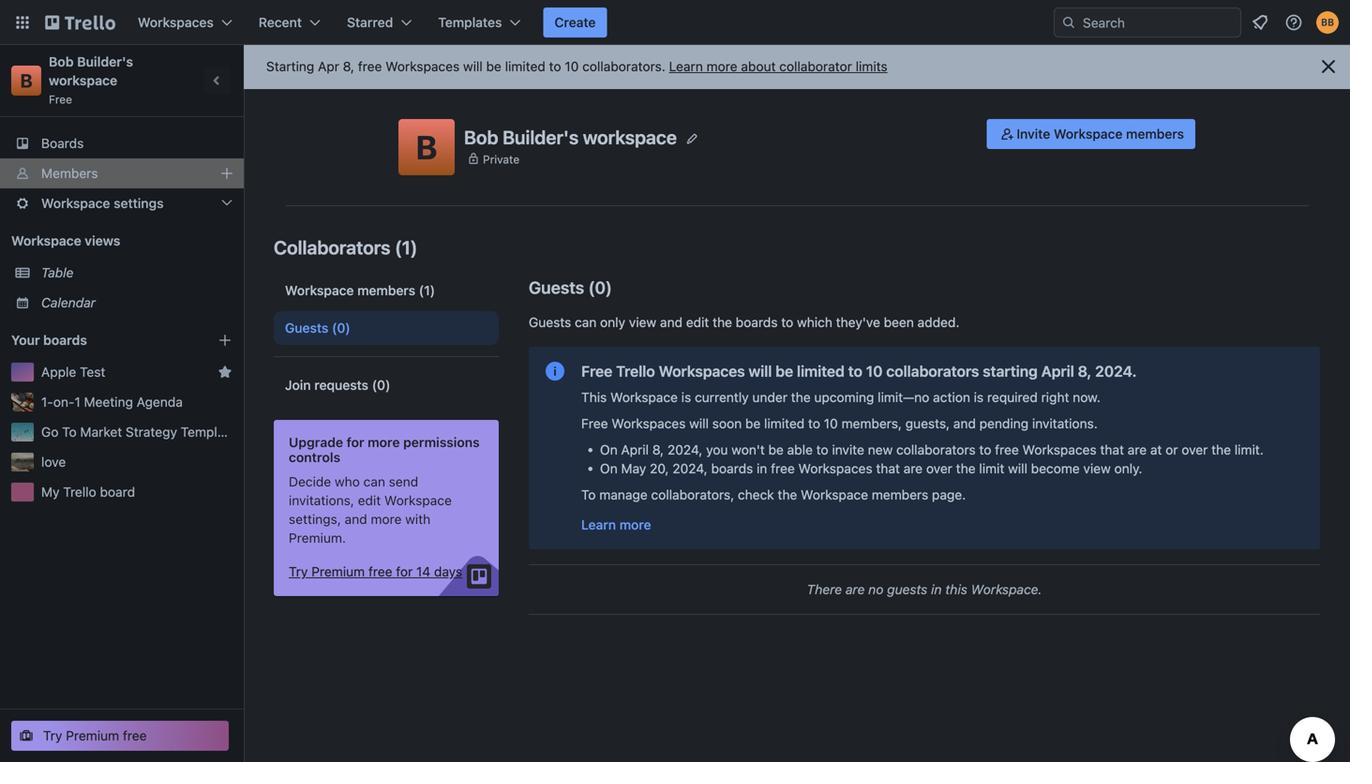 Task type: describe. For each thing, give the bounding box(es) containing it.
only.
[[1115, 461, 1143, 477]]

1 vertical spatial are
[[904, 461, 923, 477]]

added.
[[918, 315, 960, 330]]

become
[[1032, 461, 1080, 477]]

learn more about collaborator limits link
[[669, 59, 888, 74]]

or
[[1166, 442, 1179, 458]]

right
[[1042, 390, 1070, 405]]

and inside upgrade for more permissions controls decide who can send invitations, edit workspace settings, and more with premium.
[[345, 512, 367, 527]]

be down templates dropdown button
[[486, 59, 502, 74]]

my trello board
[[41, 484, 135, 500]]

decide
[[289, 474, 331, 490]]

primary element
[[0, 0, 1351, 45]]

trello for my
[[63, 484, 96, 500]]

been
[[884, 315, 914, 330]]

search image
[[1062, 15, 1077, 30]]

the right check
[[778, 487, 798, 503]]

workspace inside dropdown button
[[41, 196, 110, 211]]

workspace up table
[[11, 233, 81, 249]]

in inside on april 8, 2024, you won't be able to invite new collaborators to free workspaces that are at or over the limit. on may 20, 2024, boards in free workspaces that are over the limit will become view only.
[[757, 461, 768, 477]]

free inside button
[[369, 564, 393, 580]]

1 horizontal spatial learn
[[669, 59, 703, 74]]

upcoming
[[815, 390, 875, 405]]

collaborators.
[[583, 59, 666, 74]]

1 horizontal spatial (0)
[[372, 378, 391, 393]]

settings
[[114, 196, 164, 211]]

2 vertical spatial are
[[846, 582, 865, 598]]

workspace inside upgrade for more permissions controls decide who can send invitations, edit workspace settings, and more with premium.
[[385, 493, 452, 508]]

try for try premium free for 14 days
[[289, 564, 308, 580]]

your boards
[[11, 333, 87, 348]]

10 for workspaces
[[866, 363, 883, 380]]

under
[[753, 390, 788, 405]]

workspace down collaborators
[[285, 283, 354, 298]]

0 vertical spatial april
[[1042, 363, 1075, 380]]

go to market strategy template
[[41, 424, 236, 440]]

go
[[41, 424, 59, 440]]

may
[[621, 461, 647, 477]]

workspace members (1) link
[[274, 274, 499, 308]]

premium for try premium free
[[66, 728, 119, 744]]

on april 8, 2024, you won't be able to invite new collaborators to free workspaces that are at or over the limit. on may 20, 2024, boards in free workspaces that are over the limit will become view only.
[[600, 442, 1264, 477]]

more left about
[[707, 59, 738, 74]]

table link
[[41, 264, 233, 282]]

limits
[[856, 59, 888, 74]]

starred
[[347, 15, 393, 30]]

agenda
[[137, 394, 183, 410]]

permissions
[[403, 435, 480, 450]]

1 horizontal spatial and
[[660, 315, 683, 330]]

join
[[285, 378, 311, 393]]

2 horizontal spatial (0)
[[589, 278, 612, 298]]

upgrade for more permissions controls decide who can send invitations, edit workspace settings, and more with premium.
[[289, 435, 480, 546]]

on-
[[53, 394, 74, 410]]

views
[[85, 233, 120, 249]]

board
[[100, 484, 135, 500]]

templates
[[438, 15, 502, 30]]

bob builder's workspace free
[[49, 54, 137, 106]]

limit
[[980, 461, 1005, 477]]

apple test
[[41, 364, 105, 380]]

free for free workspaces will soon be limited to 10 members, guests, and pending invitations.
[[582, 416, 608, 431]]

1 vertical spatial to
[[582, 487, 596, 503]]

your boards with 5 items element
[[11, 329, 189, 352]]

0 vertical spatial over
[[1182, 442, 1208, 458]]

workspaces up become
[[1023, 442, 1097, 458]]

free trello workspaces will be limited to 10 collaborators starting april 8, 2024.
[[582, 363, 1137, 380]]

8, for on april 8, 2024, you won't be able to invite new collaborators to free workspaces that are at or over the limit. on may 20, 2024, boards in free workspaces that are over the limit will become view only.
[[653, 442, 664, 458]]

they've
[[836, 315, 881, 330]]

workspaces up 20,
[[612, 416, 686, 431]]

0 vertical spatial collaborators
[[887, 363, 980, 380]]

0 notifications image
[[1249, 11, 1272, 34]]

more left with
[[371, 512, 402, 527]]

1-
[[41, 394, 53, 410]]

sm image
[[998, 125, 1017, 144]]

workspace members (1)
[[285, 283, 435, 298]]

starred button
[[336, 8, 423, 38]]

upgrade
[[289, 435, 343, 450]]

0 horizontal spatial that
[[876, 461, 900, 477]]

b button
[[399, 119, 455, 175]]

my trello board link
[[41, 483, 233, 502]]

join requests (0)
[[285, 378, 391, 393]]

builder's for bob builder's workspace free
[[77, 54, 133, 69]]

collaborators,
[[651, 487, 735, 503]]

1
[[74, 394, 80, 410]]

create button
[[544, 8, 607, 38]]

0 vertical spatial are
[[1128, 442, 1147, 458]]

0 horizontal spatial members
[[358, 283, 416, 298]]

guests can only view and edit the boards to which they've been added.
[[529, 315, 960, 330]]

1 horizontal spatial that
[[1101, 442, 1125, 458]]

private
[[483, 153, 520, 166]]

check
[[738, 487, 774, 503]]

view inside on april 8, 2024, you won't be able to invite new collaborators to free workspaces that are at or over the limit. on may 20, 2024, boards in free workspaces that are over the limit will become view only.
[[1084, 461, 1111, 477]]

guests,
[[906, 416, 950, 431]]

members link
[[0, 159, 244, 189]]

1 horizontal spatial guests (0)
[[529, 278, 612, 298]]

1 vertical spatial learn
[[582, 517, 616, 533]]

edit inside upgrade for more permissions controls decide who can send invitations, edit workspace settings, and more with premium.
[[358, 493, 381, 508]]

apr
[[318, 59, 339, 74]]

2 horizontal spatial 8,
[[1078, 363, 1092, 380]]

will left the soon
[[690, 416, 709, 431]]

bob builder (bobbuilder40) image
[[1317, 11, 1339, 34]]

there are no guests in this workspace.
[[807, 582, 1043, 598]]

1 vertical spatial in
[[932, 582, 942, 598]]

workspace down invite in the right of the page
[[801, 487, 869, 503]]

currently
[[695, 390, 749, 405]]

2024.
[[1096, 363, 1137, 380]]

free workspaces will soon be limited to 10 members, guests, and pending invitations.
[[582, 416, 1098, 431]]

starting
[[266, 59, 314, 74]]

1-on-1 meeting agenda
[[41, 394, 183, 410]]

workspaces down starred dropdown button
[[386, 59, 460, 74]]

workspace views
[[11, 233, 120, 249]]

able
[[788, 442, 813, 458]]

workspaces inside dropdown button
[[138, 15, 214, 30]]

your
[[11, 333, 40, 348]]

premium.
[[289, 530, 346, 546]]

create
[[555, 15, 596, 30]]

pending
[[980, 416, 1029, 431]]

action
[[933, 390, 971, 405]]

0 vertical spatial boards
[[736, 315, 778, 330]]

0 vertical spatial view
[[629, 315, 657, 330]]

workspace right this
[[611, 390, 678, 405]]

workspace.
[[971, 582, 1043, 598]]

1 vertical spatial guests (0)
[[285, 320, 351, 336]]

0 horizontal spatial over
[[927, 461, 953, 477]]

invite
[[1017, 126, 1051, 142]]

with
[[405, 512, 431, 527]]

b link
[[11, 66, 41, 96]]

10 for will
[[824, 416, 838, 431]]

members
[[41, 166, 98, 181]]

the right under
[[791, 390, 811, 405]]

the left limit
[[956, 461, 976, 477]]

my
[[41, 484, 60, 500]]

learn more
[[582, 517, 652, 533]]

to up limit
[[980, 442, 992, 458]]

who
[[335, 474, 360, 490]]

0 vertical spatial limited
[[505, 59, 546, 74]]

1 vertical spatial boards
[[43, 333, 87, 348]]

market
[[80, 424, 122, 440]]



Task type: vqa. For each thing, say whether or not it's contained in the screenshot.
sm icon associated with Sorting by
no



Task type: locate. For each thing, give the bounding box(es) containing it.
0 horizontal spatial can
[[364, 474, 385, 490]]

workspaces
[[138, 15, 214, 30], [386, 59, 460, 74], [659, 363, 745, 380], [612, 416, 686, 431], [1023, 442, 1097, 458], [799, 461, 873, 477]]

members inside button
[[1127, 126, 1185, 142]]

to up upcoming
[[849, 363, 863, 380]]

on up manage
[[600, 442, 618, 458]]

test
[[80, 364, 105, 380]]

bob for bob builder's workspace
[[464, 126, 499, 148]]

workspace down collaborators.
[[583, 126, 677, 148]]

1 horizontal spatial over
[[1182, 442, 1208, 458]]

1 vertical spatial for
[[396, 564, 413, 580]]

limited down templates dropdown button
[[505, 59, 546, 74]]

members,
[[842, 416, 902, 431]]

0 vertical spatial for
[[347, 435, 364, 450]]

over
[[1182, 442, 1208, 458], [927, 461, 953, 477]]

to down "create" button
[[549, 59, 561, 74]]

premium inside button
[[66, 728, 119, 744]]

b for b button
[[416, 128, 437, 166]]

10 up limit—no
[[866, 363, 883, 380]]

2024, up 20,
[[668, 442, 703, 458]]

Search field
[[1077, 8, 1241, 37]]

in down won't
[[757, 461, 768, 477]]

the left limit.
[[1212, 442, 1232, 458]]

2024, up collaborators, on the bottom of page
[[673, 461, 708, 477]]

and down "action"
[[954, 416, 976, 431]]

2 vertical spatial boards
[[711, 461, 753, 477]]

be right the soon
[[746, 416, 761, 431]]

2 is from the left
[[974, 390, 984, 405]]

1 horizontal spatial b
[[416, 128, 437, 166]]

1 vertical spatial try
[[43, 728, 62, 744]]

be
[[486, 59, 502, 74], [776, 363, 794, 380], [746, 416, 761, 431], [769, 442, 784, 458]]

1 vertical spatial 8,
[[1078, 363, 1092, 380]]

templates button
[[427, 8, 532, 38]]

invite
[[832, 442, 865, 458]]

can right who
[[364, 474, 385, 490]]

limit.
[[1235, 442, 1264, 458]]

calendar
[[41, 295, 96, 310]]

workspace
[[49, 73, 117, 88], [583, 126, 677, 148]]

1 vertical spatial builder's
[[503, 126, 579, 148]]

0 vertical spatial learn
[[669, 59, 703, 74]]

about
[[741, 59, 776, 74]]

1 vertical spatial that
[[876, 461, 900, 477]]

calendar link
[[41, 294, 233, 312]]

boards up apple
[[43, 333, 87, 348]]

free down this
[[582, 416, 608, 431]]

be left "able"
[[769, 442, 784, 458]]

0 horizontal spatial (1)
[[395, 236, 418, 258]]

recent
[[259, 15, 302, 30]]

to up "able"
[[809, 416, 821, 431]]

april up right
[[1042, 363, 1075, 380]]

over up page. at right
[[927, 461, 953, 477]]

1 vertical spatial and
[[954, 416, 976, 431]]

can left only
[[575, 315, 597, 330]]

b for the b link
[[20, 69, 32, 91]]

for left '14'
[[396, 564, 413, 580]]

are left no
[[846, 582, 865, 598]]

is left currently
[[682, 390, 692, 405]]

limit—no
[[878, 390, 930, 405]]

8, for starting apr 8, free workspaces will be limited to 10 collaborators. learn more about collaborator limits
[[343, 59, 355, 74]]

love link
[[41, 453, 233, 472]]

that
[[1101, 442, 1125, 458], [876, 461, 900, 477]]

limited
[[505, 59, 546, 74], [797, 363, 845, 380], [764, 416, 805, 431]]

is right "action"
[[974, 390, 984, 405]]

1 horizontal spatial workspace
[[583, 126, 677, 148]]

that down the new
[[876, 461, 900, 477]]

builder's inside bob builder's workspace free
[[77, 54, 133, 69]]

1 horizontal spatial (1)
[[419, 283, 435, 298]]

to
[[549, 59, 561, 74], [782, 315, 794, 330], [849, 363, 863, 380], [809, 416, 821, 431], [817, 442, 829, 458], [980, 442, 992, 458]]

workspace down "members"
[[41, 196, 110, 211]]

trello down only
[[616, 363, 655, 380]]

the up currently
[[713, 315, 733, 330]]

learn down primary element
[[669, 59, 703, 74]]

limited up the this workspace is currently under the upcoming limit—no action is required right now.
[[797, 363, 845, 380]]

can inside upgrade for more permissions controls decide who can send invitations, edit workspace settings, and more with premium.
[[364, 474, 385, 490]]

to left manage
[[582, 487, 596, 503]]

1 vertical spatial premium
[[66, 728, 119, 744]]

2 vertical spatial limited
[[764, 416, 805, 431]]

settings,
[[289, 512, 341, 527]]

will up under
[[749, 363, 772, 380]]

1 horizontal spatial builder's
[[503, 126, 579, 148]]

workspace navigation collapse icon image
[[204, 68, 231, 94]]

try inside button
[[43, 728, 62, 744]]

1 horizontal spatial premium
[[312, 564, 365, 580]]

that up "only."
[[1101, 442, 1125, 458]]

bob inside bob builder's workspace free
[[49, 54, 74, 69]]

0 vertical spatial (0)
[[589, 278, 612, 298]]

builder's for bob builder's workspace
[[503, 126, 579, 148]]

8, right apr
[[343, 59, 355, 74]]

to left which
[[782, 315, 794, 330]]

2 vertical spatial 10
[[824, 416, 838, 431]]

1 vertical spatial view
[[1084, 461, 1111, 477]]

1 horizontal spatial 8,
[[653, 442, 664, 458]]

try for try premium free
[[43, 728, 62, 744]]

1 horizontal spatial trello
[[616, 363, 655, 380]]

1 horizontal spatial april
[[1042, 363, 1075, 380]]

1 horizontal spatial view
[[1084, 461, 1111, 477]]

more down manage
[[620, 517, 652, 533]]

10
[[565, 59, 579, 74], [866, 363, 883, 380], [824, 416, 838, 431]]

trello for free
[[616, 363, 655, 380]]

will
[[463, 59, 483, 74], [749, 363, 772, 380], [690, 416, 709, 431], [1008, 461, 1028, 477]]

2 vertical spatial members
[[872, 487, 929, 503]]

over right or
[[1182, 442, 1208, 458]]

table
[[41, 265, 74, 280]]

builder's up private
[[503, 126, 579, 148]]

1 vertical spatial april
[[621, 442, 649, 458]]

collaborators (1)
[[274, 236, 418, 258]]

limited down under
[[764, 416, 805, 431]]

invite workspace members button
[[987, 119, 1196, 149]]

0 horizontal spatial bob
[[49, 54, 74, 69]]

0 horizontal spatial premium
[[66, 728, 119, 744]]

workspaces button
[[127, 8, 244, 38]]

0 vertical spatial in
[[757, 461, 768, 477]]

in left this
[[932, 582, 942, 598]]

boards left which
[[736, 315, 778, 330]]

free for free trello workspaces will be limited to 10 collaborators starting april 8, 2024.
[[582, 363, 613, 380]]

on left may
[[600, 461, 618, 477]]

2 vertical spatial and
[[345, 512, 367, 527]]

boards inside on april 8, 2024, you won't be able to invite new collaborators to free workspaces that are at or over the limit. on may 20, 2024, boards in free workspaces that are over the limit will become view only.
[[711, 461, 753, 477]]

1 horizontal spatial is
[[974, 390, 984, 405]]

manage
[[600, 487, 648, 503]]

1 horizontal spatial try
[[289, 564, 308, 580]]

to right the go
[[62, 424, 77, 440]]

1 vertical spatial members
[[358, 283, 416, 298]]

0 horizontal spatial learn
[[582, 517, 616, 533]]

trello inside 'link'
[[63, 484, 96, 500]]

for inside upgrade for more permissions controls decide who can send invitations, edit workspace settings, and more with premium.
[[347, 435, 364, 450]]

limited for trello
[[797, 363, 845, 380]]

will down templates
[[463, 59, 483, 74]]

2 on from the top
[[600, 461, 618, 477]]

starred icon image
[[218, 365, 233, 380]]

guests
[[888, 582, 928, 598]]

free inside button
[[123, 728, 147, 744]]

builder's
[[77, 54, 133, 69], [503, 126, 579, 148]]

edit
[[686, 315, 709, 330], [358, 493, 381, 508]]

apple test link
[[41, 363, 210, 382]]

free
[[358, 59, 382, 74], [995, 442, 1019, 458], [771, 461, 795, 477], [369, 564, 393, 580], [123, 728, 147, 744]]

8, inside on april 8, 2024, you won't be able to invite new collaborators to free workspaces that are at or over the limit. on may 20, 2024, boards in free workspaces that are over the limit will become view only.
[[653, 442, 664, 458]]

1 is from the left
[[682, 390, 692, 405]]

workspace for bob builder's workspace
[[583, 126, 677, 148]]

(0) up only
[[589, 278, 612, 298]]

learn down manage
[[582, 517, 616, 533]]

send
[[389, 474, 419, 490]]

bob up private
[[464, 126, 499, 148]]

free inside bob builder's workspace free
[[49, 93, 72, 106]]

0 vertical spatial to
[[62, 424, 77, 440]]

to inside go to market strategy template link
[[62, 424, 77, 440]]

bob builder's workspace link
[[49, 54, 137, 88]]

1 horizontal spatial 10
[[824, 416, 838, 431]]

collaborators
[[274, 236, 391, 258]]

premium inside button
[[312, 564, 365, 580]]

page.
[[932, 487, 966, 503]]

0 vertical spatial try
[[289, 564, 308, 580]]

1 vertical spatial trello
[[63, 484, 96, 500]]

starting apr 8, free workspaces will be limited to 10 collaborators. learn more about collaborator limits
[[266, 59, 888, 74]]

workspace inside bob builder's workspace free
[[49, 73, 117, 88]]

april up may
[[621, 442, 649, 458]]

0 horizontal spatial (0)
[[332, 320, 351, 336]]

1 horizontal spatial bob
[[464, 126, 499, 148]]

and right only
[[660, 315, 683, 330]]

controls
[[289, 450, 341, 465]]

boards link
[[0, 129, 244, 159]]

workspace up with
[[385, 493, 452, 508]]

there
[[807, 582, 842, 598]]

0 horizontal spatial are
[[846, 582, 865, 598]]

1 vertical spatial can
[[364, 474, 385, 490]]

0 horizontal spatial edit
[[358, 493, 381, 508]]

view right only
[[629, 315, 657, 330]]

0 vertical spatial (1)
[[395, 236, 418, 258]]

1 vertical spatial limited
[[797, 363, 845, 380]]

1 vertical spatial free
[[582, 363, 613, 380]]

(0) down workspace members (1)
[[332, 320, 351, 336]]

1 horizontal spatial to
[[582, 487, 596, 503]]

0 vertical spatial that
[[1101, 442, 1125, 458]]

template
[[181, 424, 236, 440]]

love
[[41, 454, 66, 470]]

guests (0) down workspace members (1)
[[285, 320, 351, 336]]

are down guests,
[[904, 461, 923, 477]]

0 horizontal spatial for
[[347, 435, 364, 450]]

days
[[434, 564, 463, 580]]

which
[[797, 315, 833, 330]]

back to home image
[[45, 8, 115, 38]]

builder's down back to home image
[[77, 54, 133, 69]]

join requests (0) link
[[274, 369, 499, 402]]

workspace for bob builder's workspace free
[[49, 73, 117, 88]]

edit up currently
[[686, 315, 709, 330]]

try premium free for 14 days
[[289, 564, 463, 580]]

0 horizontal spatial to
[[62, 424, 77, 440]]

1 horizontal spatial members
[[872, 487, 929, 503]]

1 horizontal spatial in
[[932, 582, 942, 598]]

boards
[[736, 315, 778, 330], [43, 333, 87, 348], [711, 461, 753, 477]]

(1) up guests (0) link
[[419, 283, 435, 298]]

10 down "create" button
[[565, 59, 579, 74]]

trello right my
[[63, 484, 96, 500]]

0 horizontal spatial 8,
[[343, 59, 355, 74]]

strategy
[[126, 424, 177, 440]]

1 vertical spatial 2024,
[[673, 461, 708, 477]]

b inside button
[[416, 128, 437, 166]]

guests
[[529, 278, 585, 298], [529, 315, 571, 330], [285, 320, 329, 336]]

open information menu image
[[1285, 13, 1304, 32]]

free right the b link
[[49, 93, 72, 106]]

view left "only."
[[1084, 461, 1111, 477]]

collaborators inside on april 8, 2024, you won't be able to invite new collaborators to free workspaces that are at or over the limit. on may 20, 2024, boards in free workspaces that are over the limit will become view only.
[[897, 442, 976, 458]]

only
[[600, 315, 626, 330]]

no
[[869, 582, 884, 598]]

try inside button
[[289, 564, 308, 580]]

0 horizontal spatial is
[[682, 390, 692, 405]]

new
[[868, 442, 893, 458]]

workspace right the "invite"
[[1054, 126, 1123, 142]]

go to market strategy template link
[[41, 423, 236, 442]]

for
[[347, 435, 364, 450], [396, 564, 413, 580]]

(1) up the workspace members (1) link
[[395, 236, 418, 258]]

0 vertical spatial and
[[660, 315, 683, 330]]

0 vertical spatial on
[[600, 442, 618, 458]]

and down who
[[345, 512, 367, 527]]

workspaces down invite in the right of the page
[[799, 461, 873, 477]]

0 vertical spatial 8,
[[343, 59, 355, 74]]

1 vertical spatial collaborators
[[897, 442, 976, 458]]

are left at
[[1128, 442, 1147, 458]]

be inside on april 8, 2024, you won't be able to invite new collaborators to free workspaces that are at or over the limit. on may 20, 2024, boards in free workspaces that are over the limit will become view only.
[[769, 442, 784, 458]]

boards
[[41, 136, 84, 151]]

workspace settings button
[[0, 189, 244, 219]]

2 horizontal spatial are
[[1128, 442, 1147, 458]]

more up send in the left bottom of the page
[[368, 435, 400, 450]]

learn
[[669, 59, 703, 74], [582, 517, 616, 533]]

guests (0) up only
[[529, 278, 612, 298]]

1 vertical spatial over
[[927, 461, 953, 477]]

and
[[660, 315, 683, 330], [954, 416, 976, 431], [345, 512, 367, 527]]

will inside on april 8, 2024, you won't be able to invite new collaborators to free workspaces that are at or over the limit. on may 20, 2024, boards in free workspaces that are over the limit will become view only.
[[1008, 461, 1028, 477]]

you
[[706, 442, 728, 458]]

collaborators down guests,
[[897, 442, 976, 458]]

0 vertical spatial guests (0)
[[529, 278, 612, 298]]

view
[[629, 315, 657, 330], [1084, 461, 1111, 477]]

more
[[707, 59, 738, 74], [368, 435, 400, 450], [371, 512, 402, 527], [620, 517, 652, 533]]

for inside button
[[396, 564, 413, 580]]

try premium free button
[[11, 721, 229, 751]]

will right limit
[[1008, 461, 1028, 477]]

april inside on april 8, 2024, you won't be able to invite new collaborators to free workspaces that are at or over the limit. on may 20, 2024, boards in free workspaces that are over the limit will become view only.
[[621, 442, 649, 458]]

add board image
[[218, 333, 233, 348]]

edit down who
[[358, 493, 381, 508]]

workspaces up currently
[[659, 363, 745, 380]]

1 horizontal spatial for
[[396, 564, 413, 580]]

invitations,
[[289, 493, 354, 508]]

requests
[[314, 378, 369, 393]]

1 on from the top
[[600, 442, 618, 458]]

meeting
[[84, 394, 133, 410]]

limited for workspaces
[[764, 416, 805, 431]]

bob right the b link
[[49, 54, 74, 69]]

1 vertical spatial edit
[[358, 493, 381, 508]]

1 horizontal spatial can
[[575, 315, 597, 330]]

to
[[62, 424, 77, 440], [582, 487, 596, 503]]

0 horizontal spatial guests (0)
[[285, 320, 351, 336]]

bob for bob builder's workspace free
[[49, 54, 74, 69]]

free up this
[[582, 363, 613, 380]]

2 vertical spatial free
[[582, 416, 608, 431]]

b left private
[[416, 128, 437, 166]]

to right "able"
[[817, 442, 829, 458]]

bob
[[49, 54, 74, 69], [464, 126, 499, 148]]

0 vertical spatial can
[[575, 315, 597, 330]]

this workspace is currently under the upcoming limit—no action is required right now.
[[582, 390, 1101, 405]]

bob builder's workspace
[[464, 126, 677, 148]]

1 horizontal spatial are
[[904, 461, 923, 477]]

2 horizontal spatial 10
[[866, 363, 883, 380]]

1 vertical spatial bob
[[464, 126, 499, 148]]

to manage collaborators, check the workspace members page.
[[582, 487, 966, 503]]

boards down you
[[711, 461, 753, 477]]

try premium free
[[43, 728, 147, 744]]

workspace inside button
[[1054, 126, 1123, 142]]

2 vertical spatial 8,
[[653, 442, 664, 458]]

(0) right requests
[[372, 378, 391, 393]]

collaborators up "action"
[[887, 363, 980, 380]]

0 horizontal spatial in
[[757, 461, 768, 477]]

workspaces up workspace navigation collapse icon
[[138, 15, 214, 30]]

10 down the this workspace is currently under the upcoming limit—no action is required right now.
[[824, 416, 838, 431]]

b left bob builder's workspace free
[[20, 69, 32, 91]]

members
[[1127, 126, 1185, 142], [358, 283, 416, 298], [872, 487, 929, 503]]

0 vertical spatial bob
[[49, 54, 74, 69]]

guests (0) link
[[274, 311, 499, 345]]

2 vertical spatial (0)
[[372, 378, 391, 393]]

learn more link
[[582, 517, 652, 533]]

be up under
[[776, 363, 794, 380]]

for right "upgrade"
[[347, 435, 364, 450]]

required
[[988, 390, 1038, 405]]

0 horizontal spatial workspace
[[49, 73, 117, 88]]

0 vertical spatial builder's
[[77, 54, 133, 69]]

starting
[[983, 363, 1038, 380]]

0 vertical spatial edit
[[686, 315, 709, 330]]

0 vertical spatial members
[[1127, 126, 1185, 142]]

premium for try premium free for 14 days
[[312, 564, 365, 580]]

0 vertical spatial 2024,
[[668, 442, 703, 458]]

1 vertical spatial on
[[600, 461, 618, 477]]

0 horizontal spatial 10
[[565, 59, 579, 74]]

workspace right the b link
[[49, 73, 117, 88]]

8, up 20,
[[653, 442, 664, 458]]

0 vertical spatial premium
[[312, 564, 365, 580]]



